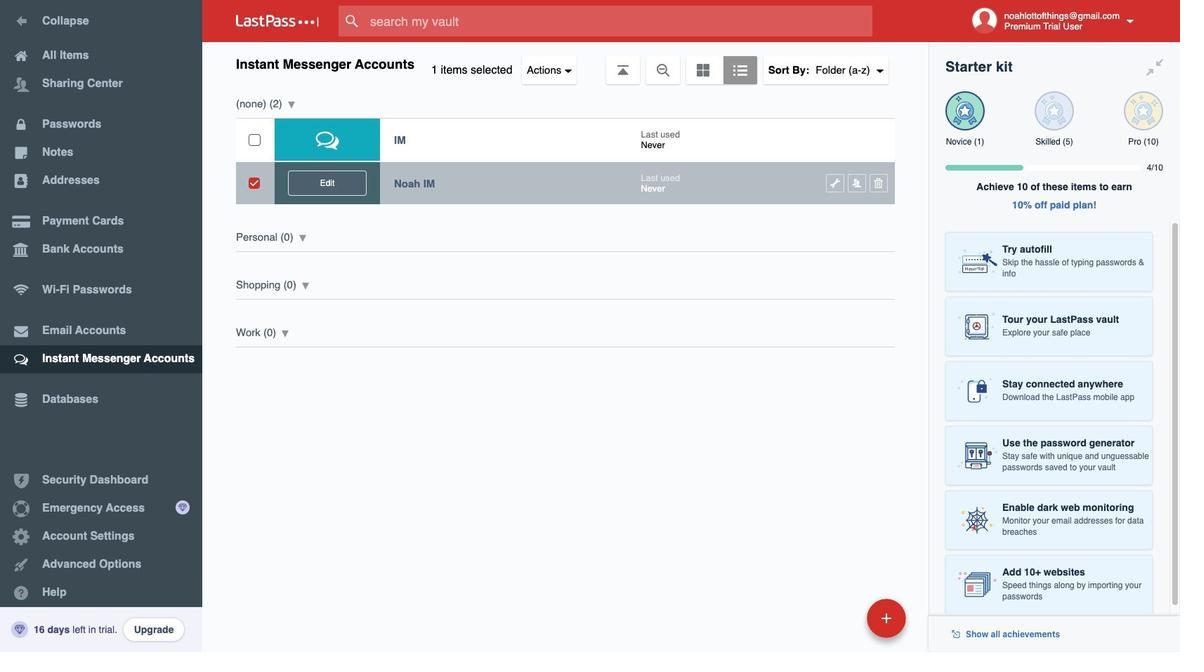 Task type: describe. For each thing, give the bounding box(es) containing it.
Search search field
[[339, 6, 900, 37]]

lastpass image
[[236, 15, 319, 27]]

search my vault text field
[[339, 6, 900, 37]]

main navigation navigation
[[0, 0, 202, 653]]

new item element
[[771, 599, 911, 639]]



Task type: locate. For each thing, give the bounding box(es) containing it.
vault options navigation
[[202, 42, 929, 84]]

new item navigation
[[771, 595, 915, 653]]



Task type: vqa. For each thing, say whether or not it's contained in the screenshot.
text box
no



